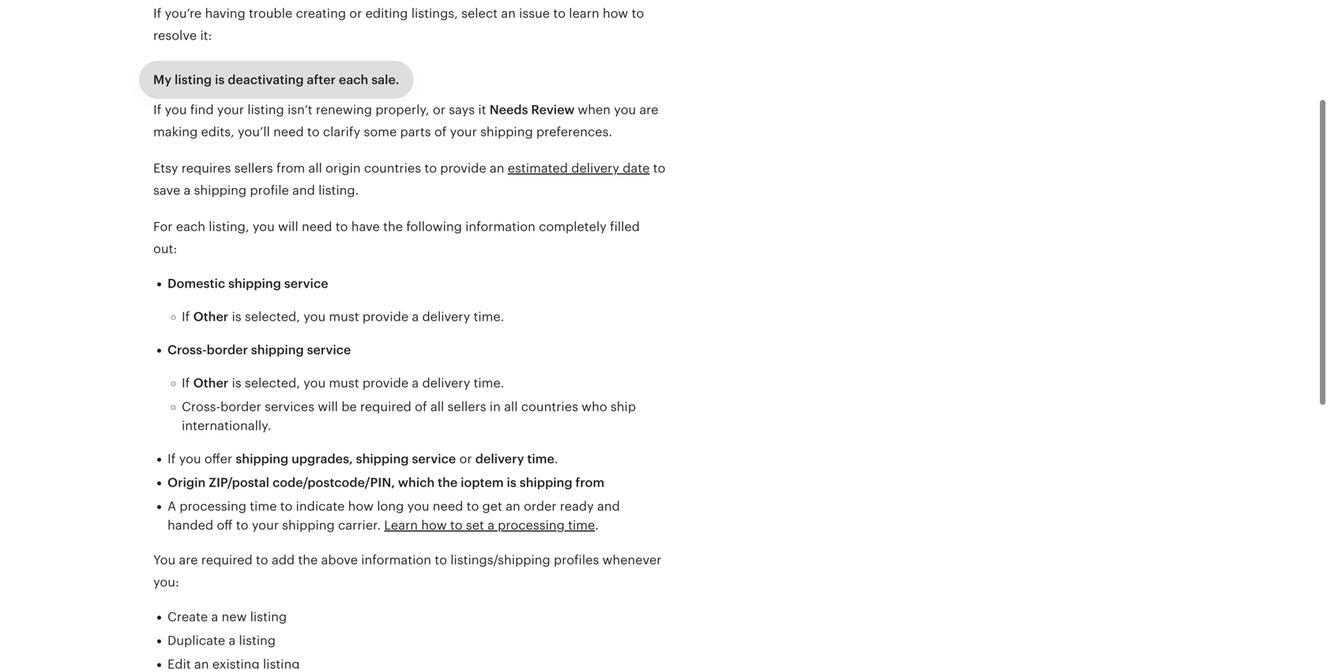 Task type: locate. For each thing, give the bounding box(es) containing it.
a
[[184, 183, 191, 198], [412, 310, 419, 324], [412, 376, 419, 390], [488, 518, 495, 533], [211, 610, 218, 624], [229, 634, 236, 648]]

the right which
[[438, 476, 458, 490]]

cross- inside cross-border services will be required of all sellers in all countries who ship internationally.
[[182, 400, 220, 414]]

of
[[435, 125, 447, 139], [415, 400, 427, 414]]

to right date
[[653, 161, 666, 175]]

other
[[193, 310, 229, 324], [193, 376, 229, 390]]

2 horizontal spatial time
[[568, 518, 595, 533]]

1 vertical spatial selected,
[[245, 376, 300, 390]]

other down domestic
[[193, 310, 229, 324]]

cross-border shipping service
[[168, 343, 351, 357]]

or
[[350, 6, 362, 21], [433, 103, 446, 117], [460, 452, 472, 466]]

all left the in on the left bottom of page
[[431, 400, 444, 414]]

cross- down domestic
[[168, 343, 207, 357]]

2 vertical spatial the
[[298, 553, 318, 567]]

if up origin
[[168, 452, 176, 466]]

0 vertical spatial if other is selected, you must provide a delivery time.
[[182, 310, 504, 324]]

2 horizontal spatial the
[[438, 476, 458, 490]]

your down says
[[450, 125, 477, 139]]

processing
[[180, 499, 247, 514], [498, 518, 565, 533]]

countries left who
[[521, 400, 578, 414]]

you right the listing,
[[253, 220, 275, 234]]

need down listing.
[[302, 220, 332, 234]]

0 vertical spatial information
[[466, 220, 536, 234]]

0 horizontal spatial and
[[292, 183, 315, 198]]

if inside if you're having trouble creating or editing listings, select an issue to learn how to resolve it:
[[153, 6, 162, 21]]

editing
[[366, 6, 408, 21]]

0 vertical spatial the
[[383, 220, 403, 234]]

1 horizontal spatial your
[[252, 518, 279, 533]]

you down which
[[407, 499, 430, 514]]

0 vertical spatial need
[[273, 125, 304, 139]]

2 horizontal spatial or
[[460, 452, 472, 466]]

are right when
[[640, 103, 659, 117]]

border inside cross-border services will be required of all sellers in all countries who ship internationally.
[[220, 400, 261, 414]]

handed
[[168, 518, 213, 533]]

other up the internationally. on the left of the page
[[193, 376, 229, 390]]

2 vertical spatial provide
[[363, 376, 409, 390]]

2 horizontal spatial how
[[603, 6, 629, 21]]

need inside for each listing, you will need to have the following information completely filled out:
[[302, 220, 332, 234]]

need down which
[[433, 499, 463, 514]]

learn
[[384, 518, 418, 533]]

2 vertical spatial your
[[252, 518, 279, 533]]

0 horizontal spatial countries
[[364, 161, 421, 175]]

1 vertical spatial provide
[[363, 310, 409, 324]]

0 horizontal spatial are
[[179, 553, 198, 567]]

requires
[[182, 161, 231, 175]]

and right profile
[[292, 183, 315, 198]]

1 vertical spatial each
[[176, 220, 205, 234]]

1 vertical spatial service
[[307, 343, 351, 357]]

1 vertical spatial an
[[490, 161, 505, 175]]

0 vertical spatial required
[[360, 400, 412, 414]]

0 vertical spatial time
[[527, 452, 555, 466]]

deactivating
[[228, 73, 304, 87]]

0 vertical spatial an
[[501, 6, 516, 21]]

code/postcode/pin,
[[273, 476, 395, 490]]

if up 'making'
[[153, 103, 162, 117]]

if you're having trouble creating or editing listings, select an issue to learn how to resolve it:
[[153, 6, 644, 43]]

information right following
[[466, 220, 536, 234]]

0 vertical spatial other
[[193, 310, 229, 324]]

all
[[309, 161, 322, 175], [431, 400, 444, 414], [504, 400, 518, 414]]

1 other from the top
[[193, 310, 229, 324]]

1 horizontal spatial each
[[339, 73, 369, 87]]

listings,
[[412, 6, 458, 21]]

date
[[623, 161, 650, 175]]

or left says
[[433, 103, 446, 117]]

how right learn
[[603, 6, 629, 21]]

are
[[640, 103, 659, 117], [179, 553, 198, 567]]

each
[[339, 73, 369, 87], [176, 220, 205, 234]]

an inside a processing time to indicate how long you need to get an order ready and handed off to your shipping carrier.
[[506, 499, 521, 514]]

0 vertical spatial .
[[555, 452, 558, 466]]

border down domestic shipping service
[[207, 343, 248, 357]]

to left add on the bottom left
[[256, 553, 268, 567]]

you up services
[[304, 376, 326, 390]]

time
[[527, 452, 555, 466], [250, 499, 277, 514], [568, 518, 595, 533]]

you right when
[[614, 103, 636, 117]]

1 horizontal spatial countries
[[521, 400, 578, 414]]

border up the internationally. on the left of the page
[[220, 400, 261, 414]]

0 horizontal spatial will
[[278, 220, 299, 234]]

0 horizontal spatial processing
[[180, 499, 247, 514]]

2 vertical spatial service
[[412, 452, 456, 466]]

will left be
[[318, 400, 338, 414]]

to left have
[[336, 220, 348, 234]]

and inside to save a shipping profile and listing.
[[292, 183, 315, 198]]

0 horizontal spatial your
[[217, 103, 244, 117]]

1 vertical spatial will
[[318, 400, 338, 414]]

0 horizontal spatial each
[[176, 220, 205, 234]]

zip/postal
[[209, 476, 270, 490]]

from up profile
[[276, 161, 305, 175]]

need
[[273, 125, 304, 139], [302, 220, 332, 234], [433, 499, 463, 514]]

2 selected, from the top
[[245, 376, 300, 390]]

sellers
[[234, 161, 273, 175], [448, 400, 486, 414]]

is left the deactivating
[[215, 73, 225, 87]]

0 vertical spatial each
[[339, 73, 369, 87]]

an inside if you're having trouble creating or editing listings, select an issue to learn how to resolve it:
[[501, 6, 516, 21]]

0 horizontal spatial time
[[250, 499, 277, 514]]

1 vertical spatial and
[[597, 499, 620, 514]]

your inside when you are making edits, you'll need to clarify some parts of your shipping preferences.
[[450, 125, 477, 139]]

estimated
[[508, 161, 568, 175]]

the inside you are required to add the above information to listings/shipping profiles whenever you:
[[298, 553, 318, 567]]

. up order
[[555, 452, 558, 466]]

of inside cross-border services will be required of all sellers in all countries who ship internationally.
[[415, 400, 427, 414]]

says
[[449, 103, 475, 117]]

to down isn't
[[307, 125, 320, 139]]

and
[[292, 183, 315, 198], [597, 499, 620, 514]]

time down zip/postal
[[250, 499, 277, 514]]

time up order
[[527, 452, 555, 466]]

1 vertical spatial countries
[[521, 400, 578, 414]]

is right ioptem
[[507, 476, 517, 490]]

0 vertical spatial are
[[640, 103, 659, 117]]

0 horizontal spatial the
[[298, 553, 318, 567]]

border for services
[[220, 400, 261, 414]]

2 vertical spatial an
[[506, 499, 521, 514]]

0 horizontal spatial all
[[309, 161, 322, 175]]

you
[[165, 103, 187, 117], [614, 103, 636, 117], [253, 220, 275, 234], [304, 310, 326, 324], [304, 376, 326, 390], [179, 452, 201, 466], [407, 499, 430, 514]]

will
[[278, 220, 299, 234], [318, 400, 338, 414]]

0 vertical spatial cross-
[[168, 343, 207, 357]]

shipping
[[481, 125, 533, 139], [194, 183, 247, 198], [228, 277, 281, 291], [251, 343, 304, 357], [236, 452, 289, 466], [356, 452, 409, 466], [520, 476, 573, 490], [282, 518, 335, 533]]

2 vertical spatial need
[[433, 499, 463, 514]]

0 vertical spatial how
[[603, 6, 629, 21]]

isn't
[[288, 103, 313, 117]]

which
[[398, 476, 435, 490]]

0 vertical spatial border
[[207, 343, 248, 357]]

information inside for each listing, you will need to have the following information completely filled out:
[[466, 220, 536, 234]]

having
[[205, 6, 246, 21]]

0 horizontal spatial of
[[415, 400, 427, 414]]

1 vertical spatial or
[[433, 103, 446, 117]]

0 vertical spatial service
[[284, 277, 328, 291]]

each right for
[[176, 220, 205, 234]]

2 horizontal spatial your
[[450, 125, 477, 139]]

1 vertical spatial must
[[329, 376, 359, 390]]

shipping down indicate
[[282, 518, 335, 533]]

an for select
[[501, 6, 516, 21]]

1 horizontal spatial of
[[435, 125, 447, 139]]

to left set
[[450, 518, 463, 533]]

the inside for each listing, you will need to have the following information completely filled out:
[[383, 220, 403, 234]]

need inside when you are making edits, you'll need to clarify some parts of your shipping preferences.
[[273, 125, 304, 139]]

listing right my
[[175, 73, 212, 87]]

need down isn't
[[273, 125, 304, 139]]

border
[[207, 343, 248, 357], [220, 400, 261, 414]]

0 horizontal spatial required
[[201, 553, 253, 567]]

is down cross-border shipping service
[[232, 376, 242, 390]]

0 vertical spatial processing
[[180, 499, 247, 514]]

0 vertical spatial will
[[278, 220, 299, 234]]

learn
[[569, 6, 600, 21]]

learn how to set a processing time .
[[384, 518, 599, 533]]

you up 'making'
[[165, 103, 187, 117]]

1 vertical spatial .
[[595, 518, 599, 533]]

time down "ready"
[[568, 518, 595, 533]]

or up ioptem
[[460, 452, 472, 466]]

the right add on the bottom left
[[298, 553, 318, 567]]

.
[[555, 452, 558, 466], [595, 518, 599, 533]]

sellers up profile
[[234, 161, 273, 175]]

will down profile
[[278, 220, 299, 234]]

add
[[272, 553, 295, 567]]

required down off
[[201, 553, 253, 567]]

1 vertical spatial of
[[415, 400, 427, 414]]

1 vertical spatial required
[[201, 553, 253, 567]]

offer
[[205, 452, 232, 466]]

my
[[153, 73, 172, 87]]

each up "renewing"
[[339, 73, 369, 87]]

listing up you'll
[[248, 103, 284, 117]]

completely
[[539, 220, 607, 234]]

0 vertical spatial time.
[[474, 310, 504, 324]]

each inside for each listing, you will need to have the following information completely filled out:
[[176, 220, 205, 234]]

how right the learn
[[421, 518, 447, 533]]

to inside when you are making edits, you'll need to clarify some parts of your shipping preferences.
[[307, 125, 320, 139]]

2 vertical spatial or
[[460, 452, 472, 466]]

1 must from the top
[[329, 310, 359, 324]]

or left editing
[[350, 6, 362, 21]]

if for issue
[[153, 6, 162, 21]]

have
[[351, 220, 380, 234]]

from up "ready"
[[576, 476, 605, 490]]

upgrades,
[[292, 452, 353, 466]]

information
[[466, 220, 536, 234], [361, 553, 431, 567]]

all right the in on the left bottom of page
[[504, 400, 518, 414]]

create
[[168, 610, 208, 624]]

countries down some
[[364, 161, 421, 175]]

processing up off
[[180, 499, 247, 514]]

of right parts
[[435, 125, 447, 139]]

delivery
[[572, 161, 620, 175], [422, 310, 470, 324], [422, 376, 470, 390], [476, 452, 524, 466]]

an right get
[[506, 499, 521, 514]]

etsy
[[153, 161, 178, 175]]

if you offer shipping upgrades, shipping service or delivery time .
[[168, 452, 558, 466]]

filled
[[610, 220, 640, 234]]

1 horizontal spatial the
[[383, 220, 403, 234]]

your up add on the bottom left
[[252, 518, 279, 533]]

processing down order
[[498, 518, 565, 533]]

shipping up order
[[520, 476, 573, 490]]

1 vertical spatial time.
[[474, 376, 504, 390]]

are right you on the left bottom of page
[[179, 553, 198, 567]]

creating
[[296, 6, 346, 21]]

information down the learn
[[361, 553, 431, 567]]

1 horizontal spatial how
[[421, 518, 447, 533]]

when you are making edits, you'll need to clarify some parts of your shipping preferences.
[[153, 103, 659, 139]]

you
[[153, 553, 176, 567]]

1 horizontal spatial from
[[576, 476, 605, 490]]

0 vertical spatial your
[[217, 103, 244, 117]]

an left issue
[[501, 6, 516, 21]]

domestic shipping service
[[168, 277, 328, 291]]

1 horizontal spatial or
[[433, 103, 446, 117]]

1 horizontal spatial time
[[527, 452, 555, 466]]

0 vertical spatial and
[[292, 183, 315, 198]]

1 vertical spatial information
[[361, 553, 431, 567]]

how up carrier.
[[348, 499, 374, 514]]

0 vertical spatial selected,
[[245, 310, 300, 324]]

1 time. from the top
[[474, 310, 504, 324]]

the right have
[[383, 220, 403, 234]]

to inside for each listing, you will need to have the following information completely filled out:
[[336, 220, 348, 234]]

etsy requires sellers from all origin countries to provide an estimated delivery date
[[153, 161, 650, 175]]

to save a shipping profile and listing.
[[153, 161, 666, 198]]

0 horizontal spatial .
[[555, 452, 558, 466]]

your up the edits,
[[217, 103, 244, 117]]

are inside you are required to add the above information to listings/shipping profiles whenever you:
[[179, 553, 198, 567]]

0 horizontal spatial how
[[348, 499, 374, 514]]

need inside a processing time to indicate how long you need to get an order ready and handed off to your shipping carrier.
[[433, 499, 463, 514]]

0 horizontal spatial information
[[361, 553, 431, 567]]

an
[[501, 6, 516, 21], [490, 161, 505, 175], [506, 499, 521, 514]]

1 vertical spatial time
[[250, 499, 277, 514]]

shipping up origin zip/postal code/postcode/pin, which the ioptem is shipping from
[[356, 452, 409, 466]]

0 horizontal spatial sellers
[[234, 161, 273, 175]]

0 vertical spatial must
[[329, 310, 359, 324]]

out:
[[153, 242, 177, 256]]

cross- for cross-border shipping service
[[168, 343, 207, 357]]

is down domestic shipping service
[[232, 310, 242, 324]]

all left origin
[[309, 161, 322, 175]]

1 vertical spatial other
[[193, 376, 229, 390]]

shipping down needs
[[481, 125, 533, 139]]

0 horizontal spatial or
[[350, 6, 362, 21]]

required inside cross-border services will be required of all sellers in all countries who ship internationally.
[[360, 400, 412, 414]]

1 vertical spatial if other is selected, you must provide a delivery time.
[[182, 376, 504, 390]]

1 vertical spatial how
[[348, 499, 374, 514]]

selected, up cross-border shipping service
[[245, 310, 300, 324]]

1 vertical spatial need
[[302, 220, 332, 234]]

your
[[217, 103, 244, 117], [450, 125, 477, 139], [252, 518, 279, 533]]

and right "ready"
[[597, 499, 620, 514]]

cross- up the internationally. on the left of the page
[[182, 400, 220, 414]]

needs
[[490, 103, 528, 117]]

. up profiles at the bottom left of the page
[[595, 518, 599, 533]]

required right be
[[360, 400, 412, 414]]

sellers left the in on the left bottom of page
[[448, 400, 486, 414]]

1 vertical spatial sellers
[[448, 400, 486, 414]]

to left indicate
[[280, 499, 293, 514]]

1 horizontal spatial and
[[597, 499, 620, 514]]

1 vertical spatial your
[[450, 125, 477, 139]]

from
[[276, 161, 305, 175], [576, 476, 605, 490]]

shipping inside a processing time to indicate how long you need to get an order ready and handed off to your shipping carrier.
[[282, 518, 335, 533]]

parts
[[400, 125, 431, 139]]

cross- for cross-border services will be required of all sellers in all countries who ship internationally.
[[182, 400, 220, 414]]

you:
[[153, 575, 179, 590]]

0 vertical spatial from
[[276, 161, 305, 175]]

an left estimated
[[490, 161, 505, 175]]

0 vertical spatial or
[[350, 6, 362, 21]]

listing right new
[[250, 610, 287, 624]]

shipping down requires
[[194, 183, 247, 198]]

if left you're on the left top of the page
[[153, 6, 162, 21]]

of right be
[[415, 400, 427, 414]]

0 vertical spatial sellers
[[234, 161, 273, 175]]

listing
[[175, 73, 212, 87], [248, 103, 284, 117], [250, 610, 287, 624], [239, 634, 276, 648]]

shipping up zip/postal
[[236, 452, 289, 466]]

1 vertical spatial border
[[220, 400, 261, 414]]

selected, up services
[[245, 376, 300, 390]]

1 vertical spatial cross-
[[182, 400, 220, 414]]

1 horizontal spatial will
[[318, 400, 338, 414]]

to left listings/shipping
[[435, 553, 447, 567]]

1 horizontal spatial sellers
[[448, 400, 486, 414]]



Task type: describe. For each thing, give the bounding box(es) containing it.
border for shipping
[[207, 343, 248, 357]]

listing inside "dropdown button"
[[175, 73, 212, 87]]

listing down new
[[239, 634, 276, 648]]

cross-border services will be required of all sellers in all countries who ship internationally.
[[182, 400, 636, 433]]

duplicate a listing
[[168, 634, 276, 648]]

trouble
[[249, 6, 293, 21]]

shipping right domestic
[[228, 277, 281, 291]]

whenever
[[603, 553, 662, 567]]

2 time. from the top
[[474, 376, 504, 390]]

listing.
[[319, 183, 359, 198]]

if you find your listing isn't renewing properly, or says it needs review
[[153, 103, 578, 117]]

properly,
[[376, 103, 430, 117]]

of inside when you are making edits, you'll need to clarify some parts of your shipping preferences.
[[435, 125, 447, 139]]

profile
[[250, 183, 289, 198]]

get
[[482, 499, 503, 514]]

a
[[168, 499, 176, 514]]

you inside for each listing, you will need to have the following information completely filled out:
[[253, 220, 275, 234]]

are inside when you are making edits, you'll need to clarify some parts of your shipping preferences.
[[640, 103, 659, 117]]

ioptem
[[461, 476, 504, 490]]

to left learn
[[553, 6, 566, 21]]

to down parts
[[425, 161, 437, 175]]

you're
[[165, 6, 202, 21]]

your inside a processing time to indicate how long you need to get an order ready and handed off to your shipping carrier.
[[252, 518, 279, 533]]

it
[[478, 103, 486, 117]]

sale.
[[372, 73, 399, 87]]

information inside you are required to add the above information to listings/shipping profiles whenever you:
[[361, 553, 431, 567]]

in
[[490, 400, 501, 414]]

when
[[578, 103, 611, 117]]

for each listing, you will need to have the following information completely filled out:
[[153, 220, 640, 256]]

it:
[[200, 28, 212, 43]]

after
[[307, 73, 336, 87]]

review
[[531, 103, 575, 117]]

to right off
[[236, 518, 249, 533]]

2 must from the top
[[329, 376, 359, 390]]

will inside cross-border services will be required of all sellers in all countries who ship internationally.
[[318, 400, 338, 414]]

each inside my listing is deactivating after each sale. "dropdown button"
[[339, 73, 369, 87]]

domestic
[[168, 277, 225, 291]]

some
[[364, 125, 397, 139]]

sellers inside cross-border services will be required of all sellers in all countries who ship internationally.
[[448, 400, 486, 414]]

will inside for each listing, you will need to have the following information completely filled out:
[[278, 220, 299, 234]]

services
[[265, 400, 315, 414]]

2 horizontal spatial all
[[504, 400, 518, 414]]

find
[[190, 103, 214, 117]]

renewing
[[316, 103, 372, 117]]

my listing is deactivating after each sale. button
[[139, 61, 414, 99]]

to up set
[[467, 499, 479, 514]]

shipping up services
[[251, 343, 304, 357]]

1 horizontal spatial all
[[431, 400, 444, 414]]

indicate
[[296, 499, 345, 514]]

new
[[222, 610, 247, 624]]

set
[[466, 518, 484, 533]]

making
[[153, 125, 198, 139]]

1 selected, from the top
[[245, 310, 300, 324]]

be
[[342, 400, 357, 414]]

estimated delivery date link
[[508, 161, 650, 175]]

carrier.
[[338, 518, 381, 533]]

required inside you are required to add the above information to listings/shipping profiles whenever you:
[[201, 553, 253, 567]]

origin
[[168, 476, 206, 490]]

create a new listing
[[168, 610, 287, 624]]

you are required to add the above information to listings/shipping profiles whenever you:
[[153, 553, 662, 590]]

if up the internationally. on the left of the page
[[182, 376, 190, 390]]

issue
[[519, 6, 550, 21]]

2 vertical spatial how
[[421, 518, 447, 533]]

you up origin
[[179, 452, 201, 466]]

2 if other is selected, you must provide a delivery time. from the top
[[182, 376, 504, 390]]

for
[[153, 220, 173, 234]]

off
[[217, 518, 233, 533]]

shipping inside when you are making edits, you'll need to clarify some parts of your shipping preferences.
[[481, 125, 533, 139]]

listing,
[[209, 220, 249, 234]]

you inside when you are making edits, you'll need to clarify some parts of your shipping preferences.
[[614, 103, 636, 117]]

select
[[462, 6, 498, 21]]

to inside to save a shipping profile and listing.
[[653, 161, 666, 175]]

origin zip/postal code/postcode/pin, which the ioptem is shipping from
[[168, 476, 605, 490]]

1 horizontal spatial processing
[[498, 518, 565, 533]]

is inside my listing is deactivating after each sale. "dropdown button"
[[215, 73, 225, 87]]

long
[[377, 499, 404, 514]]

an for provide
[[490, 161, 505, 175]]

ready
[[560, 499, 594, 514]]

0 vertical spatial provide
[[440, 161, 487, 175]]

who
[[582, 400, 607, 414]]

2 other from the top
[[193, 376, 229, 390]]

time inside a processing time to indicate how long you need to get an order ready and handed off to your shipping carrier.
[[250, 499, 277, 514]]

or inside if you're having trouble creating or editing listings, select an issue to learn how to resolve it:
[[350, 6, 362, 21]]

save
[[153, 183, 180, 198]]

a inside to save a shipping profile and listing.
[[184, 183, 191, 198]]

edits,
[[201, 125, 235, 139]]

shipping inside to save a shipping profile and listing.
[[194, 183, 247, 198]]

countries inside cross-border services will be required of all sellers in all countries who ship internationally.
[[521, 400, 578, 414]]

and inside a processing time to indicate how long you need to get an order ready and handed off to your shipping carrier.
[[597, 499, 620, 514]]

order
[[524, 499, 557, 514]]

if for it
[[153, 103, 162, 117]]

learn how to set a processing time link
[[384, 518, 595, 533]]

1 if other is selected, you must provide a delivery time. from the top
[[182, 310, 504, 324]]

how inside a processing time to indicate how long you need to get an order ready and handed off to your shipping carrier.
[[348, 499, 374, 514]]

profiles
[[554, 553, 599, 567]]

you'll
[[238, 125, 270, 139]]

ship
[[611, 400, 636, 414]]

if down domestic
[[182, 310, 190, 324]]

1 vertical spatial the
[[438, 476, 458, 490]]

my listing is deactivating after each sale.
[[153, 73, 399, 87]]

listings/shipping
[[451, 553, 551, 567]]

origin
[[326, 161, 361, 175]]

resolve
[[153, 28, 197, 43]]

2 vertical spatial time
[[568, 518, 595, 533]]

1 vertical spatial from
[[576, 476, 605, 490]]

0 horizontal spatial from
[[276, 161, 305, 175]]

following
[[406, 220, 462, 234]]

a processing time to indicate how long you need to get an order ready and handed off to your shipping carrier.
[[168, 499, 620, 533]]

0 vertical spatial countries
[[364, 161, 421, 175]]

to right learn
[[632, 6, 644, 21]]

you inside a processing time to indicate how long you need to get an order ready and handed off to your shipping carrier.
[[407, 499, 430, 514]]

above
[[321, 553, 358, 567]]

1 horizontal spatial .
[[595, 518, 599, 533]]

how inside if you're having trouble creating or editing listings, select an issue to learn how to resolve it:
[[603, 6, 629, 21]]

clarify
[[323, 125, 361, 139]]

preferences.
[[537, 125, 613, 139]]

if for .
[[168, 452, 176, 466]]

you up cross-border shipping service
[[304, 310, 326, 324]]

processing inside a processing time to indicate how long you need to get an order ready and handed off to your shipping carrier.
[[180, 499, 247, 514]]

duplicate
[[168, 634, 225, 648]]



Task type: vqa. For each thing, say whether or not it's contained in the screenshot.
all
yes



